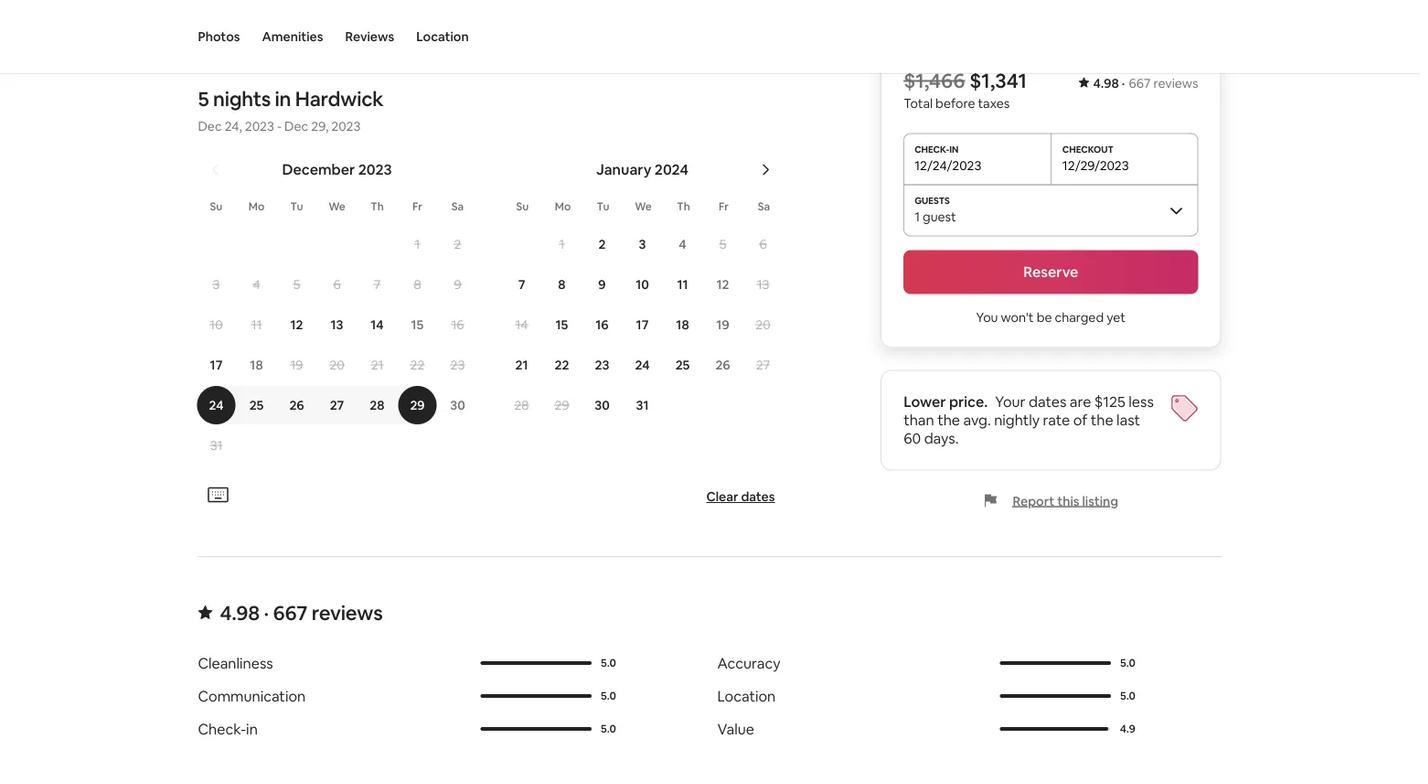 Task type: describe. For each thing, give the bounding box(es) containing it.
1 8 button from the left
[[397, 265, 438, 304]]

1 su from the left
[[210, 199, 223, 214]]

5.0 for accuracy
[[1120, 656, 1136, 670]]

charged
[[1055, 309, 1104, 325]]

1 we from the left
[[329, 199, 346, 214]]

1 horizontal spatial 20 button
[[743, 305, 783, 344]]

5 for topmost 5 button
[[719, 236, 726, 252]]

january
[[596, 160, 652, 178]]

2 23 button from the left
[[582, 346, 622, 384]]

0 horizontal spatial 24
[[209, 397, 224, 413]]

1 vertical spatial 5 button
[[277, 265, 317, 304]]

price.
[[949, 392, 988, 411]]

0 vertical spatial 13 button
[[743, 265, 783, 304]]

nightly
[[994, 411, 1040, 429]]

1 14 button from the left
[[357, 305, 397, 344]]

you
[[976, 309, 998, 325]]

1 vertical spatial 17 button
[[196, 346, 236, 384]]

2023 left -
[[245, 118, 274, 134]]

1 vertical spatial 11 button
[[236, 305, 277, 344]]

2 28 button from the left
[[502, 386, 542, 424]]

3 for "3" "button" to the left
[[213, 276, 220, 293]]

0 vertical spatial 24 button
[[622, 346, 663, 384]]

0 vertical spatial 5 button
[[703, 225, 743, 263]]

1 dec from the left
[[198, 118, 222, 134]]

29 for first 29 button from left
[[410, 397, 425, 413]]

photos
[[198, 28, 240, 45]]

total
[[904, 95, 933, 111]]

1 21 button from the left
[[357, 346, 397, 384]]

1 horizontal spatial 10
[[636, 276, 649, 293]]

1 vertical spatial 4.98
[[220, 600, 260, 626]]

1 23 button from the left
[[438, 346, 478, 384]]

1 inside 1 guest dropdown button
[[915, 208, 920, 225]]

2 mo from the left
[[555, 199, 571, 214]]

2 8 button from the left
[[542, 265, 582, 304]]

this
[[1057, 493, 1080, 509]]

report
[[1013, 493, 1055, 509]]

1 horizontal spatial 11
[[677, 276, 688, 293]]

1 16 from the left
[[451, 316, 464, 333]]

1 for december 2023
[[415, 236, 420, 252]]

2 22 button from the left
[[542, 346, 582, 384]]

0 vertical spatial 25 button
[[663, 346, 703, 384]]

your
[[995, 392, 1026, 411]]

1 horizontal spatial location
[[717, 686, 776, 705]]

2 29 button from the left
[[542, 386, 582, 424]]

$1,341
[[970, 68, 1027, 94]]

communication
[[198, 686, 306, 705]]

dates for your
[[1029, 392, 1067, 411]]

0 vertical spatial 13
[[757, 276, 769, 293]]

23 for second 23 button from right
[[451, 357, 465, 373]]

17 for the bottommost 17 button
[[210, 357, 223, 373]]

hardwick
[[295, 86, 384, 112]]

1 sa from the left
[[452, 199, 464, 214]]

1 vertical spatial 27 button
[[317, 386, 357, 424]]

yet
[[1107, 309, 1126, 325]]

0 horizontal spatial 11
[[251, 316, 262, 333]]

5.0 for check-in
[[601, 722, 616, 736]]

2 21 button from the left
[[502, 346, 542, 384]]

2 for december 2023
[[454, 236, 461, 252]]

2 for january 2024
[[599, 236, 606, 252]]

1 horizontal spatial 11 button
[[663, 265, 703, 304]]

18 for rightmost 18 button
[[676, 316, 689, 333]]

1 vertical spatial 26
[[289, 397, 304, 413]]

0 horizontal spatial 26 button
[[277, 386, 317, 424]]

1 9 from the left
[[454, 276, 461, 293]]

rate
[[1043, 411, 1070, 429]]

5 nights in hardwick dec 24, 2023 - dec 29, 2023
[[198, 86, 384, 134]]

0 vertical spatial 17 button
[[622, 305, 663, 344]]

of
[[1073, 411, 1088, 429]]

0 horizontal spatial 20 button
[[317, 346, 357, 384]]

december
[[282, 160, 355, 178]]

$1,466
[[904, 68, 965, 94]]

calendar application
[[176, 140, 1410, 481]]

20 for right 20 button
[[756, 316, 771, 333]]

19 for '19' button to the top
[[716, 316, 730, 333]]

0 vertical spatial ·
[[1122, 75, 1125, 91]]

0 vertical spatial 31
[[636, 397, 649, 413]]

0 horizontal spatial 19 button
[[277, 346, 317, 384]]

1 horizontal spatial 4.98
[[1093, 75, 1119, 91]]

0 vertical spatial 6 button
[[743, 225, 783, 263]]

5 for bottom 5 button
[[293, 276, 300, 293]]

6 for the bottom '6' button
[[333, 276, 341, 293]]

lower
[[904, 392, 946, 411]]

1 horizontal spatial 18 button
[[663, 305, 703, 344]]

0 horizontal spatial 31 button
[[196, 426, 236, 465]]

clear dates button
[[699, 481, 782, 512]]

1 vertical spatial 4.98 · 667 reviews
[[220, 600, 383, 626]]

17 for top 17 button
[[636, 316, 649, 333]]

your dates are $125 less than the avg. nightly rate of the last 60 days.
[[904, 392, 1154, 448]]

be
[[1037, 309, 1052, 325]]

15 for 2nd 15 button from the left
[[556, 316, 568, 333]]

4 for the right 4 button
[[679, 236, 687, 252]]

60
[[904, 429, 921, 448]]

1 22 button from the left
[[397, 346, 438, 384]]

amenities
[[262, 28, 323, 45]]

12 for 12 button to the left
[[290, 316, 303, 333]]

2 sa from the left
[[758, 199, 770, 214]]

cleanliness
[[198, 653, 273, 672]]

1 28 button from the left
[[357, 386, 397, 424]]

0 vertical spatial 27 button
[[743, 346, 783, 384]]

reviews
[[345, 28, 394, 45]]

december 2023
[[282, 160, 392, 178]]

-
[[277, 118, 282, 134]]

value
[[717, 719, 754, 738]]

2 22 from the left
[[555, 357, 569, 373]]

1 22 from the left
[[410, 357, 425, 373]]

2 30 button from the left
[[582, 386, 622, 424]]

1 vertical spatial 31
[[210, 437, 223, 454]]

0 horizontal spatial 24 button
[[196, 386, 236, 424]]

2 fr from the left
[[719, 199, 729, 214]]

than
[[904, 411, 934, 429]]

reserve
[[1024, 263, 1079, 281]]

2 button for december 2023
[[438, 225, 478, 263]]

1 for january 2024
[[559, 236, 565, 252]]

0 horizontal spatial location
[[416, 28, 469, 45]]

1 vertical spatial 10
[[210, 316, 223, 333]]

won't
[[1001, 309, 1034, 325]]

check-
[[198, 719, 246, 738]]

1 horizontal spatial 4.98 · 667 reviews
[[1093, 75, 1199, 91]]

1 vertical spatial 667
[[273, 600, 307, 626]]

29,
[[311, 118, 329, 134]]

0 horizontal spatial 10 button
[[196, 305, 236, 344]]

location button
[[416, 0, 469, 73]]

29 for first 29 button from right
[[555, 397, 569, 413]]

1 horizontal spatial 26 button
[[703, 346, 743, 384]]

1 15 button from the left
[[397, 305, 438, 344]]

24,
[[225, 118, 242, 134]]

1 vertical spatial 13 button
[[317, 305, 357, 344]]

0 vertical spatial 19 button
[[703, 305, 743, 344]]

12/29/2023
[[1063, 157, 1129, 173]]

27 for the bottom 27 button
[[330, 397, 344, 413]]

0 horizontal spatial 12 button
[[277, 305, 317, 344]]

before
[[936, 95, 975, 111]]

1 fr from the left
[[412, 199, 423, 214]]

8 for 2nd 8 button from the right
[[414, 276, 421, 293]]

28 for second 28 button from left
[[514, 397, 529, 413]]

1 30 from the left
[[450, 397, 465, 413]]

lower price.
[[904, 392, 988, 411]]

2 su from the left
[[516, 199, 529, 214]]

7 for 1st 7 button from the left
[[374, 276, 381, 293]]

clear dates
[[707, 488, 775, 505]]

0 vertical spatial 24
[[635, 357, 650, 373]]

0 vertical spatial 12 button
[[703, 265, 743, 304]]

amenities button
[[262, 0, 323, 73]]

in inside "5 nights in hardwick dec 24, 2023 - dec 29, 2023"
[[275, 86, 291, 112]]

2 16 button from the left
[[582, 305, 622, 344]]

4.9
[[1120, 722, 1136, 736]]

listing
[[1082, 493, 1119, 509]]



Task type: locate. For each thing, give the bounding box(es) containing it.
0 horizontal spatial 6
[[333, 276, 341, 293]]

29
[[410, 397, 425, 413], [555, 397, 569, 413]]

0 vertical spatial 26
[[716, 357, 730, 373]]

0 vertical spatial reviews
[[1154, 75, 1199, 91]]

14 button
[[357, 305, 397, 344], [502, 305, 542, 344]]

2 dec from the left
[[285, 118, 308, 134]]

1 7 from the left
[[374, 276, 381, 293]]

0 horizontal spatial 19
[[290, 357, 303, 373]]

4.98 · 667 reviews
[[1093, 75, 1199, 91], [220, 600, 383, 626]]

0 horizontal spatial 30 button
[[438, 386, 478, 424]]

are
[[1070, 392, 1091, 411]]

1 horizontal spatial 8
[[558, 276, 566, 293]]

9
[[454, 276, 461, 293], [598, 276, 606, 293]]

11 button
[[663, 265, 703, 304], [236, 305, 277, 344]]

january 2024
[[596, 160, 689, 178]]

0 horizontal spatial 7
[[374, 276, 381, 293]]

2
[[454, 236, 461, 252], [599, 236, 606, 252]]

check-in
[[198, 719, 258, 738]]

1 horizontal spatial mo
[[555, 199, 571, 214]]

tu down december
[[290, 199, 303, 214]]

0 horizontal spatial 29
[[410, 397, 425, 413]]

7
[[374, 276, 381, 293], [518, 276, 525, 293]]

tu down january
[[597, 199, 609, 214]]

1 28 from the left
[[370, 397, 385, 413]]

6
[[759, 236, 767, 252], [333, 276, 341, 293]]

1 horizontal spatial 667
[[1129, 75, 1151, 91]]

1 horizontal spatial 24 button
[[622, 346, 663, 384]]

1 the from the left
[[938, 411, 960, 429]]

3
[[639, 236, 646, 252], [213, 276, 220, 293]]

0 horizontal spatial 21 button
[[357, 346, 397, 384]]

12 for 12 button to the top
[[717, 276, 729, 293]]

$125
[[1095, 392, 1126, 411]]

1 horizontal spatial 29
[[555, 397, 569, 413]]

the left avg.
[[938, 411, 960, 429]]

1 9 button from the left
[[438, 265, 478, 304]]

0 horizontal spatial 25 button
[[236, 386, 277, 424]]

1 vertical spatial 25
[[249, 397, 264, 413]]

5.0 for cleanliness
[[601, 656, 616, 670]]

25 for bottommost 25 button
[[249, 397, 264, 413]]

1 30 button from the left
[[438, 386, 478, 424]]

dates
[[1029, 392, 1067, 411], [741, 488, 775, 505]]

7 button
[[357, 265, 397, 304], [502, 265, 542, 304]]

0 vertical spatial 20 button
[[743, 305, 783, 344]]

0 vertical spatial dates
[[1029, 392, 1067, 411]]

last
[[1117, 411, 1141, 429]]

reviews button
[[345, 0, 394, 73]]

2 1 button from the left
[[542, 225, 582, 263]]

dec
[[198, 118, 222, 134], [285, 118, 308, 134]]

20
[[756, 316, 771, 333], [330, 357, 344, 373]]

rated 4.9 out of 5 stars for value image
[[1000, 727, 1111, 731], [1000, 727, 1109, 731]]

30
[[450, 397, 465, 413], [595, 397, 610, 413]]

th down the 2024
[[677, 199, 690, 214]]

1 vertical spatial 3
[[213, 276, 220, 293]]

19
[[716, 316, 730, 333], [290, 357, 303, 373]]

dates left are
[[1029, 392, 1067, 411]]

1 horizontal spatial 3 button
[[622, 225, 663, 263]]

5
[[198, 86, 209, 112], [719, 236, 726, 252], [293, 276, 300, 293]]

25
[[676, 357, 690, 373], [249, 397, 264, 413]]

avg.
[[964, 411, 991, 429]]

0 horizontal spatial 5 button
[[277, 265, 317, 304]]

less
[[1129, 392, 1154, 411]]

1 horizontal spatial 4
[[679, 236, 687, 252]]

dates right clear
[[741, 488, 775, 505]]

27 for 27 button to the top
[[756, 357, 770, 373]]

26
[[716, 357, 730, 373], [289, 397, 304, 413]]

1 horizontal spatial 6 button
[[743, 225, 783, 263]]

we down january 2024
[[635, 199, 652, 214]]

2 2 button from the left
[[582, 225, 622, 263]]

0 vertical spatial 25
[[676, 357, 690, 373]]

1 1 button from the left
[[397, 225, 438, 263]]

0 horizontal spatial the
[[938, 411, 960, 429]]

photos button
[[198, 0, 240, 73]]

1 horizontal spatial 21
[[515, 357, 528, 373]]

2 21 from the left
[[515, 357, 528, 373]]

1 horizontal spatial 17 button
[[622, 305, 663, 344]]

0 horizontal spatial 18 button
[[236, 346, 277, 384]]

1 horizontal spatial th
[[677, 199, 690, 214]]

dates for clear
[[741, 488, 775, 505]]

2 15 button from the left
[[542, 305, 582, 344]]

report this listing button
[[984, 493, 1119, 509]]

0 horizontal spatial 10
[[210, 316, 223, 333]]

15 for first 15 button
[[411, 316, 424, 333]]

1 horizontal spatial 9 button
[[582, 265, 622, 304]]

accuracy
[[717, 653, 781, 672]]

0 horizontal spatial su
[[210, 199, 223, 214]]

18
[[676, 316, 689, 333], [250, 357, 263, 373]]

667
[[1129, 75, 1151, 91], [273, 600, 307, 626]]

1 horizontal spatial 12 button
[[703, 265, 743, 304]]

0 horizontal spatial in
[[246, 719, 258, 738]]

1 29 from the left
[[410, 397, 425, 413]]

0 horizontal spatial 23
[[451, 357, 465, 373]]

22
[[410, 357, 425, 373], [555, 357, 569, 373]]

2024
[[655, 160, 689, 178]]

1 vertical spatial 6 button
[[317, 265, 357, 304]]

2023 right '29,' in the left top of the page
[[331, 118, 361, 134]]

1 vertical spatial ·
[[264, 600, 269, 626]]

5 button
[[703, 225, 743, 263], [277, 265, 317, 304]]

2 23 from the left
[[595, 357, 610, 373]]

0 horizontal spatial 14
[[371, 316, 384, 333]]

2 9 button from the left
[[582, 265, 622, 304]]

rated 5.0 out of 5 stars for location image
[[1000, 694, 1111, 698], [1000, 694, 1111, 698]]

1 guest button
[[904, 184, 1199, 236]]

24
[[635, 357, 650, 373], [209, 397, 224, 413]]

1 horizontal spatial 27
[[756, 357, 770, 373]]

days.
[[924, 429, 959, 448]]

10 button
[[622, 265, 663, 304], [196, 305, 236, 344]]

1 vertical spatial 10 button
[[196, 305, 236, 344]]

2 the from the left
[[1091, 411, 1114, 429]]

2023 inside calendar application
[[358, 160, 392, 178]]

4 for leftmost 4 button
[[253, 276, 260, 293]]

1 29 button from the left
[[397, 386, 438, 424]]

1 horizontal spatial dates
[[1029, 392, 1067, 411]]

1 tu from the left
[[290, 199, 303, 214]]

1 horizontal spatial 26
[[716, 357, 730, 373]]

$1,466 $1,341 total before taxes
[[904, 68, 1027, 111]]

su
[[210, 199, 223, 214], [516, 199, 529, 214]]

19 for left '19' button
[[290, 357, 303, 373]]

12
[[717, 276, 729, 293], [290, 316, 303, 333]]

0 horizontal spatial 4 button
[[236, 265, 277, 304]]

0 horizontal spatial fr
[[412, 199, 423, 214]]

·
[[1122, 75, 1125, 91], [264, 600, 269, 626]]

2 we from the left
[[635, 199, 652, 214]]

sa
[[452, 199, 464, 214], [758, 199, 770, 214]]

1 14 from the left
[[371, 316, 384, 333]]

1 vertical spatial 4
[[253, 276, 260, 293]]

dates inside 'your dates are $125 less than the avg. nightly rate of the last 60 days.'
[[1029, 392, 1067, 411]]

29 button
[[397, 386, 438, 424], [542, 386, 582, 424]]

12/24/2023
[[915, 157, 982, 173]]

18 for left 18 button
[[250, 357, 263, 373]]

0 horizontal spatial 13 button
[[317, 305, 357, 344]]

0 horizontal spatial 8
[[414, 276, 421, 293]]

rated 5.0 out of 5 stars for cleanliness image
[[481, 661, 592, 665], [481, 661, 592, 665]]

in
[[275, 86, 291, 112], [246, 719, 258, 738]]

0 vertical spatial 667
[[1129, 75, 1151, 91]]

taxes
[[978, 95, 1010, 111]]

0 vertical spatial 10 button
[[622, 265, 663, 304]]

mo
[[249, 199, 265, 214], [555, 199, 571, 214]]

0 vertical spatial 4.98 · 667 reviews
[[1093, 75, 1199, 91]]

20 for left 20 button
[[330, 357, 344, 373]]

0 horizontal spatial ·
[[264, 600, 269, 626]]

0 horizontal spatial 28
[[370, 397, 385, 413]]

0 horizontal spatial 4
[[253, 276, 260, 293]]

0 horizontal spatial 3 button
[[196, 265, 236, 304]]

1 mo from the left
[[249, 199, 265, 214]]

1 vertical spatial reviews
[[312, 600, 383, 626]]

1 8 from the left
[[414, 276, 421, 293]]

1 vertical spatial 17
[[210, 357, 223, 373]]

1 horizontal spatial 28 button
[[502, 386, 542, 424]]

20 button
[[743, 305, 783, 344], [317, 346, 357, 384]]

· up 12/29/2023
[[1122, 75, 1125, 91]]

0 horizontal spatial 4.98
[[220, 600, 260, 626]]

tu
[[290, 199, 303, 214], [597, 199, 609, 214]]

1 vertical spatial 6
[[333, 276, 341, 293]]

in down communication on the left of the page
[[246, 719, 258, 738]]

th down december 2023 on the top of page
[[371, 199, 384, 214]]

0 horizontal spatial 17 button
[[196, 346, 236, 384]]

1
[[915, 208, 920, 225], [415, 236, 420, 252], [559, 236, 565, 252]]

1 horizontal spatial in
[[275, 86, 291, 112]]

2 button for january 2024
[[582, 225, 622, 263]]

2 16 from the left
[[596, 316, 609, 333]]

1 7 button from the left
[[357, 265, 397, 304]]

1 vertical spatial 26 button
[[277, 386, 317, 424]]

2 7 from the left
[[518, 276, 525, 293]]

2 14 button from the left
[[502, 305, 542, 344]]

1 vertical spatial 13
[[331, 316, 343, 333]]

th
[[371, 199, 384, 214], [677, 199, 690, 214]]

0 horizontal spatial th
[[371, 199, 384, 214]]

1 th from the left
[[371, 199, 384, 214]]

0 horizontal spatial 15
[[411, 316, 424, 333]]

1 2 button from the left
[[438, 225, 478, 263]]

rated 5.0 out of 5 stars for accuracy image
[[1000, 661, 1111, 665], [1000, 661, 1111, 665]]

2 vertical spatial 5
[[293, 276, 300, 293]]

5 inside "5 nights in hardwick dec 24, 2023 - dec 29, 2023"
[[198, 86, 209, 112]]

6 for the topmost '6' button
[[759, 236, 767, 252]]

nights
[[213, 86, 271, 112]]

0 vertical spatial location
[[416, 28, 469, 45]]

2023 right december
[[358, 160, 392, 178]]

8 for 2nd 8 button from left
[[558, 276, 566, 293]]

19 button
[[703, 305, 743, 344], [277, 346, 317, 384]]

1 vertical spatial 25 button
[[236, 386, 277, 424]]

0 horizontal spatial reviews
[[312, 600, 383, 626]]

clear
[[707, 488, 738, 505]]

2 7 button from the left
[[502, 265, 542, 304]]

5.0
[[601, 656, 616, 670], [1120, 656, 1136, 670], [601, 689, 616, 703], [1120, 689, 1136, 703], [601, 722, 616, 736]]

location right reviews "button"
[[416, 28, 469, 45]]

2 2 from the left
[[599, 236, 606, 252]]

reviews
[[1154, 75, 1199, 91], [312, 600, 383, 626]]

2 14 from the left
[[515, 316, 528, 333]]

1 horizontal spatial 7 button
[[502, 265, 542, 304]]

5.0 for communication
[[601, 689, 616, 703]]

4.98 up 12/29/2023
[[1093, 75, 1119, 91]]

1 horizontal spatial 17
[[636, 316, 649, 333]]

13 button
[[743, 265, 783, 304], [317, 305, 357, 344]]

rated 5.0 out of 5 stars for check-in image
[[481, 727, 592, 731], [481, 727, 592, 731]]

1 button for january 2024
[[542, 225, 582, 263]]

0 vertical spatial 31 button
[[622, 386, 663, 424]]

27
[[756, 357, 770, 373], [330, 397, 344, 413]]

2 28 from the left
[[514, 397, 529, 413]]

1 horizontal spatial 22
[[555, 357, 569, 373]]

0 horizontal spatial 16 button
[[438, 305, 478, 344]]

· up cleanliness
[[264, 600, 269, 626]]

4 button
[[663, 225, 703, 263], [236, 265, 277, 304]]

location down the accuracy
[[717, 686, 776, 705]]

18 button
[[663, 305, 703, 344], [236, 346, 277, 384]]

0 vertical spatial 3
[[639, 236, 646, 252]]

1 2 from the left
[[454, 236, 461, 252]]

1 horizontal spatial 2
[[599, 236, 606, 252]]

1 horizontal spatial 25
[[676, 357, 690, 373]]

17 button
[[622, 305, 663, 344], [196, 346, 236, 384]]

2 tu from the left
[[597, 199, 609, 214]]

1 horizontal spatial 31 button
[[622, 386, 663, 424]]

1 vertical spatial 4 button
[[236, 265, 277, 304]]

1 button for december 2023
[[397, 225, 438, 263]]

2 9 from the left
[[598, 276, 606, 293]]

dates inside clear dates button
[[741, 488, 775, 505]]

0 horizontal spatial 5
[[198, 86, 209, 112]]

15 button
[[397, 305, 438, 344], [542, 305, 582, 344]]

4.98 up cleanliness
[[220, 600, 260, 626]]

2 8 from the left
[[558, 276, 566, 293]]

0 horizontal spatial 21
[[371, 357, 384, 373]]

dec left 24,
[[198, 118, 222, 134]]

the right of
[[1091, 411, 1114, 429]]

we down december 2023 on the top of page
[[329, 199, 346, 214]]

reserve button
[[904, 250, 1199, 294]]

rated 5.0 out of 5 stars for communication image
[[481, 694, 592, 698], [481, 694, 592, 698]]

22 button
[[397, 346, 438, 384], [542, 346, 582, 384]]

report this listing
[[1013, 493, 1119, 509]]

2 30 from the left
[[595, 397, 610, 413]]

2 th from the left
[[677, 199, 690, 214]]

in up -
[[275, 86, 291, 112]]

7 for 1st 7 button from the right
[[518, 276, 525, 293]]

2 15 from the left
[[556, 316, 568, 333]]

1 horizontal spatial 28
[[514, 397, 529, 413]]

12 button
[[703, 265, 743, 304], [277, 305, 317, 344]]

16
[[451, 316, 464, 333], [596, 316, 609, 333]]

1 16 button from the left
[[438, 305, 478, 344]]

1 horizontal spatial 14
[[515, 316, 528, 333]]

guest
[[923, 208, 956, 225]]

2 29 from the left
[[555, 397, 569, 413]]

1 button
[[397, 225, 438, 263], [542, 225, 582, 263]]

3 for rightmost "3" "button"
[[639, 236, 646, 252]]

5.0 for location
[[1120, 689, 1136, 703]]

1 15 from the left
[[411, 316, 424, 333]]

1 21 from the left
[[371, 357, 384, 373]]

1 horizontal spatial 16 button
[[582, 305, 622, 344]]

28 for first 28 button
[[370, 397, 385, 413]]

0 horizontal spatial mo
[[249, 199, 265, 214]]

25 for 25 button to the top
[[676, 357, 690, 373]]

1 horizontal spatial 4 button
[[663, 225, 703, 263]]

1 horizontal spatial fr
[[719, 199, 729, 214]]

you won't be charged yet
[[976, 309, 1126, 325]]

0 vertical spatial 17
[[636, 316, 649, 333]]

10
[[636, 276, 649, 293], [210, 316, 223, 333]]

1 23 from the left
[[451, 357, 465, 373]]

0 vertical spatial 18
[[676, 316, 689, 333]]

1 guest
[[915, 208, 956, 225]]

dec right -
[[285, 118, 308, 134]]

1 horizontal spatial sa
[[758, 199, 770, 214]]

23 for 2nd 23 button from the left
[[595, 357, 610, 373]]



Task type: vqa. For each thing, say whether or not it's contained in the screenshot.


